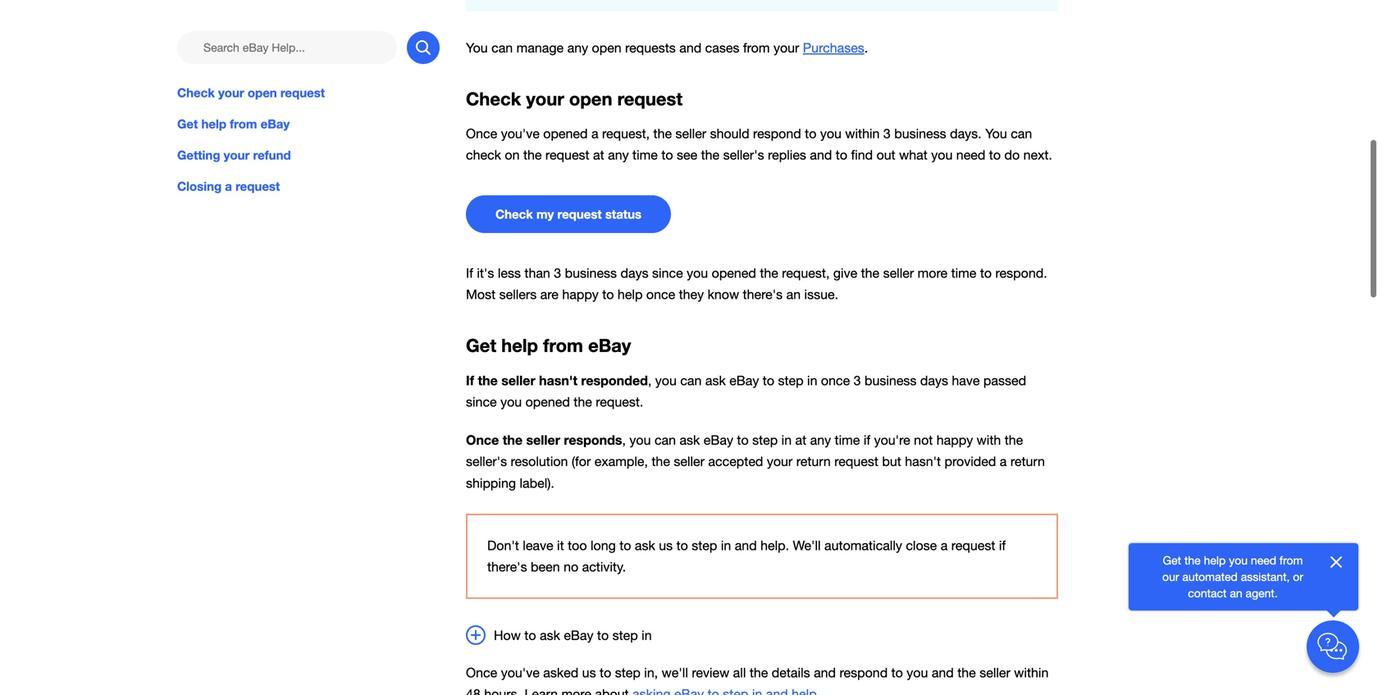 Task type: vqa. For each thing, say whether or not it's contained in the screenshot.
need inside the Get the help you need from our automated assistant, or contact an agent.
yes



Task type: locate. For each thing, give the bounding box(es) containing it.
1 horizontal spatial since
[[653, 262, 683, 277]]

1 horizontal spatial request,
[[782, 262, 830, 277]]

1 vertical spatial an
[[1231, 586, 1243, 600]]

agent.
[[1246, 586, 1279, 600]]

Search eBay Help... text field
[[177, 31, 397, 64]]

happy up provided
[[937, 429, 974, 445]]

all
[[734, 662, 746, 677]]

1 vertical spatial any
[[608, 144, 629, 159]]

0 vertical spatial days
[[621, 262, 649, 277]]

at down the , you can ask ebay to step in once 3 business days have passed since you opened the request.
[[796, 429, 807, 445]]

help.
[[761, 535, 790, 550]]

since up once the seller responds
[[466, 391, 497, 406]]

2 vertical spatial time
[[835, 429, 860, 445]]

0 horizontal spatial get help from ebay
[[177, 117, 290, 131]]

check up getting
[[177, 85, 215, 100]]

a inside don't leave it too long to ask us to step in and help. we'll automatically close a request if there's been no activity.
[[941, 535, 948, 550]]

1 horizontal spatial ,
[[648, 370, 652, 385]]

request, inside if it's less than 3 business days since you opened the request, give the seller more time to respond. most sellers are happy to help once they know there's an issue.
[[782, 262, 830, 277]]

1 horizontal spatial 3
[[854, 370, 861, 385]]

in
[[808, 370, 818, 385], [782, 429, 792, 445], [721, 535, 732, 550], [642, 625, 652, 640]]

long
[[591, 535, 616, 550]]

once inside the once you've asked us to step in, we'll review all the details and respond to you and the seller within 48 hours. learn more about
[[466, 662, 498, 677]]

1 vertical spatial once
[[822, 370, 850, 385]]

, for if the seller hasn't responded
[[648, 370, 652, 385]]

there's inside don't leave it too long to ask us to step in and help. we'll automatically close a request if there's been no activity.
[[488, 556, 527, 571]]

any left you're
[[811, 429, 832, 445]]

0 vertical spatial request,
[[602, 123, 650, 138]]

1 if from the top
[[466, 262, 473, 277]]

request
[[618, 85, 683, 106], [281, 85, 325, 100], [546, 144, 590, 159], [236, 179, 280, 194], [558, 204, 602, 218], [835, 451, 879, 466], [952, 535, 996, 550]]

,
[[648, 370, 652, 385], [623, 429, 626, 445]]

get up getting
[[177, 117, 198, 131]]

opened down if the seller hasn't responded
[[526, 391, 570, 406]]

0 horizontal spatial get
[[177, 117, 198, 131]]

time left see at the top of page
[[633, 144, 658, 159]]

ebay inside the , you can ask ebay to step in once 3 business days have passed since you opened the request.
[[730, 370, 760, 385]]

do
[[1005, 144, 1020, 159]]

request,
[[602, 123, 650, 138], [782, 262, 830, 277]]

you inside once you've opened a request, the seller should respond to you within 3 business days. you can check on the request at any time to see the seller's replies and to find out what you need to do next.
[[986, 123, 1008, 138]]

any up status
[[608, 144, 629, 159]]

0 vertical spatial ,
[[648, 370, 652, 385]]

request inside "link"
[[281, 85, 325, 100]]

2 vertical spatial once
[[466, 662, 498, 677]]

0 horizontal spatial within
[[846, 123, 880, 138]]

1 horizontal spatial at
[[796, 429, 807, 445]]

0 vertical spatial at
[[593, 144, 605, 159]]

2 vertical spatial get
[[1163, 554, 1182, 567]]

our
[[1163, 570, 1180, 584]]

you've inside the once you've asked us to step in, we'll review all the details and respond to you and the seller within 48 hours. learn more about
[[501, 662, 540, 677]]

find
[[852, 144, 873, 159]]

there's right know
[[743, 284, 783, 299]]

1 vertical spatial 3
[[554, 262, 562, 277]]

1 horizontal spatial if
[[1000, 535, 1006, 550]]

seller inside if it's less than 3 business days since you opened the request, give the seller more time to respond. most sellers are happy to help once they know there's an issue.
[[884, 262, 915, 277]]

hours.
[[484, 683, 521, 695]]

ask
[[706, 370, 726, 385], [680, 429, 700, 445], [635, 535, 656, 550], [540, 625, 560, 640]]

can inside once you've opened a request, the seller should respond to you within 3 business days. you can check on the request at any time to see the seller's replies and to find out what you need to do next.
[[1011, 123, 1033, 138]]

need
[[957, 144, 986, 159], [1252, 554, 1277, 567]]

0 vertical spatial once
[[647, 284, 676, 299]]

2 you've from the top
[[501, 662, 540, 677]]

1 horizontal spatial any
[[608, 144, 629, 159]]

respond right details
[[840, 662, 888, 677]]

activity.
[[582, 556, 626, 571]]

passed
[[984, 370, 1027, 385]]

request, up status
[[602, 123, 650, 138]]

time left you're
[[835, 429, 860, 445]]

can left manage
[[492, 37, 513, 52]]

a inside closing a request link
[[225, 179, 232, 194]]

there's down don't
[[488, 556, 527, 571]]

more
[[918, 262, 948, 277], [562, 683, 592, 695]]

check for the check your open request "link"
[[177, 85, 215, 100]]

1 vertical spatial you've
[[501, 662, 540, 677]]

out
[[877, 144, 896, 159]]

0 vertical spatial if
[[466, 262, 473, 277]]

been
[[531, 556, 560, 571]]

0 horizontal spatial 3
[[554, 262, 562, 277]]

get help from ebay
[[177, 117, 290, 131], [466, 331, 631, 353]]

any inside , you can ask ebay to step in at any time if you're not happy with the seller's resolution (for example, the seller accepted your return request but hasn't provided a return shipping label).
[[811, 429, 832, 445]]

1 horizontal spatial get help from ebay
[[466, 331, 631, 353]]

get help from ebay up if the seller hasn't responded
[[466, 331, 631, 353]]

1 vertical spatial us
[[582, 662, 596, 677]]

happy inside if it's less than 3 business days since you opened the request, give the seller more time to respond. most sellers are happy to help once they know there's an issue.
[[563, 284, 599, 299]]

0 vertical spatial get
[[177, 117, 198, 131]]

you inside the get the help you need from our automated assistant, or contact an agent.
[[1230, 554, 1248, 567]]

getting your refund
[[177, 148, 291, 163]]

seller's
[[724, 144, 765, 159], [466, 451, 507, 466]]

1 vertical spatial if
[[466, 369, 474, 385]]

return right provided
[[1011, 451, 1046, 466]]

0 horizontal spatial us
[[582, 662, 596, 677]]

get down most
[[466, 331, 497, 353]]

get inside the get the help you need from our automated assistant, or contact an agent.
[[1163, 554, 1182, 567]]

1 vertical spatial hasn't
[[905, 451, 941, 466]]

hasn't left responded
[[539, 369, 578, 385]]

happy
[[563, 284, 599, 299], [937, 429, 974, 445]]

2 horizontal spatial get
[[1163, 554, 1182, 567]]

2 vertical spatial opened
[[526, 391, 570, 406]]

help up automated
[[1205, 554, 1226, 567]]

1 horizontal spatial need
[[1252, 554, 1277, 567]]

2 once from the top
[[466, 429, 499, 445]]

the inside the get the help you need from our automated assistant, or contact an agent.
[[1185, 554, 1201, 567]]

1 vertical spatial request,
[[782, 262, 830, 277]]

business inside the , you can ask ebay to step in once 3 business days have passed since you opened the request.
[[865, 370, 917, 385]]

3 once from the top
[[466, 662, 498, 677]]

1 vertical spatial at
[[796, 429, 807, 445]]

to inside the , you can ask ebay to step in once 3 business days have passed since you opened the request.
[[763, 370, 775, 385]]

any right manage
[[568, 37, 589, 52]]

if inside if it's less than 3 business days since you opened the request, give the seller more time to respond. most sellers are happy to help once they know there's an issue.
[[466, 262, 473, 277]]

seller's up 'shipping'
[[466, 451, 507, 466]]

1 vertical spatial if
[[1000, 535, 1006, 550]]

request inside , you can ask ebay to step in at any time if you're not happy with the seller's resolution (for example, the seller accepted your return request but hasn't provided a return shipping label).
[[835, 451, 879, 466]]

2 vertical spatial 3
[[854, 370, 861, 385]]

0 vertical spatial within
[[846, 123, 880, 138]]

if inside , you can ask ebay to step in at any time if you're not happy with the seller's resolution (for example, the seller accepted your return request but hasn't provided a return shipping label).
[[864, 429, 871, 445]]

can inside , you can ask ebay to step in at any time if you're not happy with the seller's resolution (for example, the seller accepted your return request but hasn't provided a return shipping label).
[[655, 429, 676, 445]]

your inside getting your refund link
[[224, 148, 250, 163]]

within inside once you've opened a request, the seller should respond to you within 3 business days. you can check on the request at any time to see the seller's replies and to find out what you need to do next.
[[846, 123, 880, 138]]

or
[[1294, 570, 1304, 584]]

days inside if it's less than 3 business days since you opened the request, give the seller more time to respond. most sellers are happy to help once they know there's an issue.
[[621, 262, 649, 277]]

from
[[744, 37, 770, 52], [230, 117, 257, 131], [543, 331, 584, 353], [1280, 554, 1304, 567]]

0 horizontal spatial you
[[466, 37, 488, 52]]

0 vertical spatial respond
[[754, 123, 802, 138]]

0 horizontal spatial ,
[[623, 429, 626, 445]]

1 horizontal spatial there's
[[743, 284, 783, 299]]

business
[[895, 123, 947, 138], [565, 262, 617, 277], [865, 370, 917, 385]]

an left agent.
[[1231, 586, 1243, 600]]

1 horizontal spatial you
[[986, 123, 1008, 138]]

your right the accepted
[[767, 451, 793, 466]]

if
[[466, 262, 473, 277], [466, 369, 474, 385]]

you've
[[501, 123, 540, 138], [501, 662, 540, 677]]

closing
[[177, 179, 222, 194]]

0 vertical spatial hasn't
[[539, 369, 578, 385]]

opened up "check my request status"
[[544, 123, 588, 138]]

1 horizontal spatial time
[[835, 429, 860, 445]]

you inside if it's less than 3 business days since you opened the request, give the seller more time to respond. most sellers are happy to help once they know there's an issue.
[[687, 262, 708, 277]]

help left they
[[618, 284, 643, 299]]

seller
[[676, 123, 707, 138], [884, 262, 915, 277], [502, 369, 536, 385], [527, 429, 561, 445], [674, 451, 705, 466], [980, 662, 1011, 677]]

sellers
[[500, 284, 537, 299]]

0 vertical spatial if
[[864, 429, 871, 445]]

check for check my request status link
[[496, 204, 533, 218]]

since
[[653, 262, 683, 277], [466, 391, 497, 406]]

details
[[772, 662, 811, 677]]

need down days.
[[957, 144, 986, 159]]

your
[[774, 37, 800, 52], [526, 85, 565, 106], [218, 85, 244, 100], [224, 148, 250, 163], [767, 451, 793, 466]]

, inside the , you can ask ebay to step in once 3 business days have passed since you opened the request.
[[648, 370, 652, 385]]

seller inside once you've opened a request, the seller should respond to you within 3 business days. you can check on the request at any time to see the seller's replies and to find out what you need to do next.
[[676, 123, 707, 138]]

you've for opened
[[501, 123, 540, 138]]

0 vertical spatial since
[[653, 262, 683, 277]]

from up if the seller hasn't responded
[[543, 331, 584, 353]]

you've up the 'hours.'
[[501, 662, 540, 677]]

issue.
[[805, 284, 839, 299]]

check left my
[[496, 204, 533, 218]]

2 vertical spatial business
[[865, 370, 917, 385]]

1 vertical spatial get
[[466, 331, 497, 353]]

0 horizontal spatial need
[[957, 144, 986, 159]]

to
[[805, 123, 817, 138], [662, 144, 673, 159], [836, 144, 848, 159], [990, 144, 1001, 159], [981, 262, 992, 277], [603, 284, 614, 299], [763, 370, 775, 385], [737, 429, 749, 445], [620, 535, 632, 550], [677, 535, 688, 550], [525, 625, 536, 640], [597, 625, 609, 640], [600, 662, 612, 677], [892, 662, 904, 677]]

2 horizontal spatial any
[[811, 429, 832, 445]]

days inside the , you can ask ebay to step in once 3 business days have passed since you opened the request.
[[921, 370, 949, 385]]

1 vertical spatial within
[[1015, 662, 1049, 677]]

0 horizontal spatial days
[[621, 262, 649, 277]]

seller inside the once you've asked us to step in, we'll review all the details and respond to you and the seller within 48 hours. learn more about
[[980, 662, 1011, 677]]

0 vertical spatial happy
[[563, 284, 599, 299]]

if for if the seller hasn't responded
[[466, 369, 474, 385]]

your left purchases link
[[774, 37, 800, 52]]

the
[[654, 123, 672, 138], [524, 144, 542, 159], [701, 144, 720, 159], [760, 262, 779, 277], [861, 262, 880, 277], [478, 369, 498, 385], [574, 391, 592, 406], [503, 429, 523, 445], [1005, 429, 1024, 445], [652, 451, 671, 466], [1185, 554, 1201, 567], [750, 662, 769, 677], [958, 662, 977, 677]]

help up getting
[[201, 117, 227, 131]]

can right responded
[[681, 370, 702, 385]]

1 horizontal spatial an
[[1231, 586, 1243, 600]]

time inside once you've opened a request, the seller should respond to you within 3 business days. you can check on the request at any time to see the seller's replies and to find out what you need to do next.
[[633, 144, 658, 159]]

1 vertical spatial seller's
[[466, 451, 507, 466]]

1 once from the top
[[466, 123, 498, 138]]

check your open request
[[466, 85, 683, 106], [177, 85, 325, 100]]

request right close
[[952, 535, 996, 550]]

any inside once you've opened a request, the seller should respond to you within 3 business days. you can check on the request at any time to see the seller's replies and to find out what you need to do next.
[[608, 144, 629, 159]]

and inside once you've opened a request, the seller should respond to you within 3 business days. you can check on the request at any time to see the seller's replies and to find out what you need to do next.
[[810, 144, 833, 159]]

0 horizontal spatial hasn't
[[539, 369, 578, 385]]

get help from ebay up getting your refund
[[177, 117, 290, 131]]

happy right are on the top left
[[563, 284, 599, 299]]

hasn't
[[539, 369, 578, 385], [905, 451, 941, 466]]

0 horizontal spatial since
[[466, 391, 497, 406]]

hasn't down the not
[[905, 451, 941, 466]]

0 horizontal spatial any
[[568, 37, 589, 52]]

business up you're
[[865, 370, 917, 385]]

if inside don't leave it too long to ask us to step in and help. we'll automatically close a request if there's been no activity.
[[1000, 535, 1006, 550]]

not
[[914, 429, 933, 445]]

2 if from the top
[[466, 369, 474, 385]]

1 horizontal spatial once
[[822, 370, 850, 385]]

, inside , you can ask ebay to step in at any time if you're not happy with the seller's resolution (for example, the seller accepted your return request but hasn't provided a return shipping label).
[[623, 429, 626, 445]]

responds
[[564, 429, 623, 445]]

you've inside once you've opened a request, the seller should respond to you within 3 business days. you can check on the request at any time to see the seller's replies and to find out what you need to do next.
[[501, 123, 540, 138]]

0 horizontal spatial respond
[[754, 123, 802, 138]]

check your open request down manage
[[466, 85, 683, 106]]

seller's inside once you've opened a request, the seller should respond to you within 3 business days. you can check on the request at any time to see the seller's replies and to find out what you need to do next.
[[724, 144, 765, 159]]

happy inside , you can ask ebay to step in at any time if you're not happy with the seller's resolution (for example, the seller accepted your return request but hasn't provided a return shipping label).
[[937, 429, 974, 445]]

you up 'do'
[[986, 123, 1008, 138]]

0 vertical spatial more
[[918, 262, 948, 277]]

at
[[593, 144, 605, 159], [796, 429, 807, 445]]

0 vertical spatial business
[[895, 123, 947, 138]]

request left but
[[835, 451, 879, 466]]

time
[[633, 144, 658, 159], [952, 262, 977, 277], [835, 429, 860, 445]]

1 vertical spatial you
[[986, 123, 1008, 138]]

1 horizontal spatial us
[[659, 535, 673, 550]]

0 vertical spatial there's
[[743, 284, 783, 299]]

1 vertical spatial there's
[[488, 556, 527, 571]]

request, inside once you've opened a request, the seller should respond to you within 3 business days. you can check on the request at any time to see the seller's replies and to find out what you need to do next.
[[602, 123, 650, 138]]

check your open request down the 'search ebay help...' text field on the left
[[177, 85, 325, 100]]

0 vertical spatial us
[[659, 535, 673, 550]]

asked
[[544, 662, 579, 677]]

business right than
[[565, 262, 617, 277]]

if left you're
[[864, 429, 871, 445]]

there's
[[743, 284, 783, 299], [488, 556, 527, 571]]

an
[[787, 284, 801, 299], [1231, 586, 1243, 600]]

once for once you've opened a request, the seller should respond to you within 3 business days. you can check on the request at any time to see the seller's replies and to find out what you need to do next.
[[466, 123, 498, 138]]

0 vertical spatial an
[[787, 284, 801, 299]]

0 vertical spatial 3
[[884, 123, 891, 138]]

once up check
[[466, 123, 498, 138]]

your up closing a request
[[224, 148, 250, 163]]

us right "asked"
[[582, 662, 596, 677]]

2 horizontal spatial 3
[[884, 123, 891, 138]]

2 return from the left
[[1011, 451, 1046, 466]]

1 horizontal spatial respond
[[840, 662, 888, 677]]

us right long
[[659, 535, 673, 550]]

1 vertical spatial once
[[466, 429, 499, 445]]

in inside the , you can ask ebay to step in once 3 business days have passed since you opened the request.
[[808, 370, 818, 385]]

if
[[864, 429, 871, 445], [1000, 535, 1006, 550]]

from up 'or'
[[1280, 554, 1304, 567]]

help inside if it's less than 3 business days since you opened the request, give the seller more time to respond. most sellers are happy to help once they know there's an issue.
[[618, 284, 643, 299]]

1 vertical spatial happy
[[937, 429, 974, 445]]

get
[[177, 117, 198, 131], [466, 331, 497, 353], [1163, 554, 1182, 567]]

1 horizontal spatial more
[[918, 262, 948, 277]]

any
[[568, 37, 589, 52], [608, 144, 629, 159], [811, 429, 832, 445]]

request right on
[[546, 144, 590, 159]]

help
[[201, 117, 227, 131], [618, 284, 643, 299], [502, 331, 538, 353], [1205, 554, 1226, 567]]

0 horizontal spatial return
[[797, 451, 831, 466]]

an left the issue.
[[787, 284, 801, 299]]

once up 'shipping'
[[466, 429, 499, 445]]

1 vertical spatial ,
[[623, 429, 626, 445]]

status
[[606, 204, 642, 218]]

since up they
[[653, 262, 683, 277]]

your inside , you can ask ebay to step in at any time if you're not happy with the seller's resolution (for example, the seller accepted your return request but hasn't provided a return shipping label).
[[767, 451, 793, 466]]

0 horizontal spatial there's
[[488, 556, 527, 571]]

you've up on
[[501, 123, 540, 138]]

1 vertical spatial respond
[[840, 662, 888, 677]]

if right close
[[1000, 535, 1006, 550]]

business inside if it's less than 3 business days since you opened the request, give the seller more time to respond. most sellers are happy to help once they know there's an issue.
[[565, 262, 617, 277]]

1 horizontal spatial return
[[1011, 451, 1046, 466]]

0 horizontal spatial more
[[562, 683, 592, 695]]

need up assistant,
[[1252, 554, 1277, 567]]

you left manage
[[466, 37, 488, 52]]

0 horizontal spatial check your open request
[[177, 85, 325, 100]]

request, up the issue.
[[782, 262, 830, 277]]

get the help you need from our automated assistant, or contact an agent.
[[1163, 554, 1304, 600]]

once for once the seller responds
[[466, 429, 499, 445]]

open inside "link"
[[248, 85, 277, 100]]

at inside once you've opened a request, the seller should respond to you within 3 business days. you can check on the request at any time to see the seller's replies and to find out what you need to do next.
[[593, 144, 605, 159]]

if the seller hasn't responded
[[466, 369, 648, 385]]

return right the accepted
[[797, 451, 831, 466]]

get up our
[[1163, 554, 1182, 567]]

ebay inside , you can ask ebay to step in at any time if you're not happy with the seller's resolution (for example, the seller accepted your return request but hasn't provided a return shipping label).
[[704, 429, 734, 445]]

1 vertical spatial days
[[921, 370, 949, 385]]

1 vertical spatial more
[[562, 683, 592, 695]]

no
[[564, 556, 579, 571]]

opened
[[544, 123, 588, 138], [712, 262, 757, 277], [526, 391, 570, 406]]

us
[[659, 535, 673, 550], [582, 662, 596, 677]]

label).
[[520, 472, 555, 487]]

0 vertical spatial opened
[[544, 123, 588, 138]]

1 horizontal spatial days
[[921, 370, 949, 385]]

your inside the check your open request "link"
[[218, 85, 244, 100]]

1 vertical spatial get help from ebay
[[466, 331, 631, 353]]

ask inside dropdown button
[[540, 625, 560, 640]]

days down status
[[621, 262, 649, 277]]

from up getting your refund
[[230, 117, 257, 131]]

1 horizontal spatial within
[[1015, 662, 1049, 677]]

opened up know
[[712, 262, 757, 277]]

0 horizontal spatial request,
[[602, 123, 650, 138]]

replies
[[768, 144, 807, 159]]

0 horizontal spatial once
[[647, 284, 676, 299]]

seller's inside , you can ask ebay to step in at any time if you're not happy with the seller's resolution (for example, the seller accepted your return request but hasn't provided a return shipping label).
[[466, 451, 507, 466]]

within
[[846, 123, 880, 138], [1015, 662, 1049, 677]]

1 horizontal spatial hasn't
[[905, 451, 941, 466]]

respond inside the once you've asked us to step in, we'll review all the details and respond to you and the seller within 48 hours. learn more about
[[840, 662, 888, 677]]

2 horizontal spatial time
[[952, 262, 977, 277]]

0 horizontal spatial an
[[787, 284, 801, 299]]

once inside once you've opened a request, the seller should respond to you within 3 business days. you can check on the request at any time to see the seller's replies and to find out what you need to do next.
[[466, 123, 498, 138]]

request up 'get help from ebay' link
[[281, 85, 325, 100]]

seller's down should
[[724, 144, 765, 159]]

once up 48 on the left
[[466, 662, 498, 677]]

can right responds
[[655, 429, 676, 445]]

ask inside the , you can ask ebay to step in once 3 business days have passed since you opened the request.
[[706, 370, 726, 385]]

business inside once you've opened a request, the seller should respond to you within 3 business days. you can check on the request at any time to see the seller's replies and to find out what you need to do next.
[[895, 123, 947, 138]]

3 inside the , you can ask ebay to step in once 3 business days have passed since you opened the request.
[[854, 370, 861, 385]]

your up getting your refund
[[218, 85, 244, 100]]

at up "check my request status"
[[593, 144, 605, 159]]

manage
[[517, 37, 564, 52]]

business up what
[[895, 123, 947, 138]]

more inside if it's less than 3 business days since you opened the request, give the seller more time to respond. most sellers are happy to help once they know there's an issue.
[[918, 262, 948, 277]]

more inside the once you've asked us to step in, we'll review all the details and respond to you and the seller within 48 hours. learn more about
[[562, 683, 592, 695]]

request down refund
[[236, 179, 280, 194]]

and inside don't leave it too long to ask us to step in and help. we'll automatically close a request if there's been no activity.
[[735, 535, 757, 550]]

and
[[680, 37, 702, 52], [810, 144, 833, 159], [735, 535, 757, 550], [814, 662, 836, 677], [932, 662, 954, 677]]

0 vertical spatial seller's
[[724, 144, 765, 159]]

days left the have
[[921, 370, 949, 385]]

respond up replies
[[754, 123, 802, 138]]

1 you've from the top
[[501, 123, 540, 138]]

most
[[466, 284, 496, 299]]

1 vertical spatial need
[[1252, 554, 1277, 567]]

time left respond.
[[952, 262, 977, 277]]

step inside the once you've asked us to step in, we'll review all the details and respond to you and the seller within 48 hours. learn more about
[[615, 662, 641, 677]]

contact
[[1189, 586, 1227, 600]]

close
[[906, 535, 938, 550]]

0 horizontal spatial if
[[864, 429, 871, 445]]

can up 'do'
[[1011, 123, 1033, 138]]



Task type: describe. For each thing, give the bounding box(es) containing it.
from right cases
[[744, 37, 770, 52]]

check my request status link
[[466, 192, 671, 230]]

step inside don't leave it too long to ask us to step in and help. we'll automatically close a request if there's been no activity.
[[692, 535, 718, 550]]

help inside the get the help you need from our automated assistant, or contact an agent.
[[1205, 554, 1226, 567]]

once the seller responds
[[466, 429, 623, 445]]

us inside don't leave it too long to ask us to step in and help. we'll automatically close a request if there's been no activity.
[[659, 535, 673, 550]]

check your open request link
[[177, 84, 440, 102]]

3 inside once you've opened a request, the seller should respond to you within 3 business days. you can check on the request at any time to see the seller's replies and to find out what you need to do next.
[[884, 123, 891, 138]]

check
[[466, 144, 501, 159]]

getting
[[177, 148, 220, 163]]

respond inside once you've opened a request, the seller should respond to you within 3 business days. you can check on the request at any time to see the seller's replies and to find out what you need to do next.
[[754, 123, 802, 138]]

seller inside , you can ask ebay to step in at any time if you're not happy with the seller's resolution (for example, the seller accepted your return request but hasn't provided a return shipping label).
[[674, 451, 705, 466]]

us inside the once you've asked us to step in, we'll review all the details and respond to you and the seller within 48 hours. learn more about
[[582, 662, 596, 677]]

step inside , you can ask ebay to step in at any time if you're not happy with the seller's resolution (for example, the seller accepted your return request but hasn't provided a return shipping label).
[[753, 429, 778, 445]]

my
[[537, 204, 554, 218]]

shipping
[[466, 472, 516, 487]]

if it's less than 3 business days since you opened the request, give the seller more time to respond. most sellers are happy to help once they know there's an issue.
[[466, 262, 1048, 299]]

need inside the get the help you need from our automated assistant, or contact an agent.
[[1252, 554, 1277, 567]]

0 vertical spatial you
[[466, 37, 488, 52]]

with
[[977, 429, 1002, 445]]

purchases link
[[803, 37, 865, 52]]

step inside dropdown button
[[613, 625, 638, 640]]

know
[[708, 284, 740, 299]]

0 vertical spatial get help from ebay
[[177, 117, 290, 131]]

3 inside if it's less than 3 business days since you opened the request, give the seller more time to respond. most sellers are happy to help once they know there's an issue.
[[554, 262, 562, 277]]

than
[[525, 262, 551, 277]]

on
[[505, 144, 520, 159]]

closing a request link
[[177, 177, 440, 195]]

it
[[557, 535, 564, 550]]

request.
[[596, 391, 644, 406]]

request right my
[[558, 204, 602, 218]]

once you've opened a request, the seller should respond to you within 3 business days. you can check on the request at any time to see the seller's replies and to find out what you need to do next.
[[466, 123, 1053, 159]]

in inside dropdown button
[[642, 625, 652, 640]]

within inside the once you've asked us to step in, we'll review all the details and respond to you and the seller within 48 hours. learn more about
[[1015, 662, 1049, 677]]

next.
[[1024, 144, 1053, 159]]

step inside the , you can ask ebay to step in once 3 business days have passed since you opened the request.
[[778, 370, 804, 385]]

help down sellers
[[502, 331, 538, 353]]

.
[[865, 37, 869, 52]]

accepted
[[709, 451, 764, 466]]

get the help you need from our automated assistant, or contact an agent. tooltip
[[1156, 552, 1312, 602]]

assistant,
[[1242, 570, 1291, 584]]

but
[[883, 451, 902, 466]]

a inside , you can ask ebay to step in at any time if you're not happy with the seller's resolution (for example, the seller accepted your return request but hasn't provided a return shipping label).
[[1000, 451, 1007, 466]]

from inside the get the help you need from our automated assistant, or contact an agent.
[[1280, 554, 1304, 567]]

1 horizontal spatial get
[[466, 331, 497, 353]]

since inside if it's less than 3 business days since you opened the request, give the seller more time to respond. most sellers are happy to help once they know there's an issue.
[[653, 262, 683, 277]]

, you can ask ebay to step in at any time if you're not happy with the seller's resolution (for example, the seller accepted your return request but hasn't provided a return shipping label).
[[466, 429, 1046, 487]]

opened inside once you've opened a request, the seller should respond to you within 3 business days. you can check on the request at any time to see the seller's replies and to find out what you need to do next.
[[544, 123, 588, 138]]

closing a request
[[177, 179, 280, 194]]

days.
[[951, 123, 982, 138]]

in,
[[645, 662, 658, 677]]

example,
[[595, 451, 648, 466]]

they
[[679, 284, 704, 299]]

, for once the seller responds
[[623, 429, 626, 445]]

how to ask ebay to step in
[[494, 625, 652, 640]]

how
[[494, 625, 521, 640]]

ebay inside dropdown button
[[564, 625, 594, 640]]

we'll
[[662, 662, 689, 677]]

time inside if it's less than 3 business days since you opened the request, give the seller more time to respond. most sellers are happy to help once they know there's an issue.
[[952, 262, 977, 277]]

cases
[[706, 37, 740, 52]]

48
[[466, 683, 481, 695]]

you can manage any open requests and cases from your purchases .
[[466, 37, 869, 52]]

have
[[952, 370, 980, 385]]

automated
[[1183, 570, 1238, 584]]

less
[[498, 262, 521, 277]]

at inside , you can ask ebay to step in at any time if you're not happy with the seller's resolution (for example, the seller accepted your return request but hasn't provided a return shipping label).
[[796, 429, 807, 445]]

since inside the , you can ask ebay to step in once 3 business days have passed since you opened the request.
[[466, 391, 497, 406]]

request inside once you've opened a request, the seller should respond to you within 3 business days. you can check on the request at any time to see the seller's replies and to find out what you need to do next.
[[546, 144, 590, 159]]

(for
[[572, 451, 591, 466]]

automatically
[[825, 535, 903, 550]]

refund
[[253, 148, 291, 163]]

resolution
[[511, 451, 568, 466]]

leave
[[523, 535, 554, 550]]

give
[[834, 262, 858, 277]]

requests
[[626, 37, 676, 52]]

check up check
[[466, 85, 521, 106]]

once inside the , you can ask ebay to step in once 3 business days have passed since you opened the request.
[[822, 370, 850, 385]]

check your open request inside "link"
[[177, 85, 325, 100]]

if for if it's less than 3 business days since you opened the request, give the seller more time to respond. most sellers are happy to help once they know there's an issue.
[[466, 262, 473, 277]]

you've for asked
[[501, 662, 540, 677]]

you're
[[875, 429, 911, 445]]

time inside , you can ask ebay to step in at any time if you're not happy with the seller's resolution (for example, the seller accepted your return request but hasn't provided a return shipping label).
[[835, 429, 860, 445]]

are
[[541, 284, 559, 299]]

a inside once you've opened a request, the seller should respond to you within 3 business days. you can check on the request at any time to see the seller's replies and to find out what you need to do next.
[[592, 123, 599, 138]]

ask inside , you can ask ebay to step in at any time if you're not happy with the seller's resolution (for example, the seller accepted your return request but hasn't provided a return shipping label).
[[680, 429, 700, 445]]

get for 'get help from ebay' link
[[177, 117, 198, 131]]

see
[[677, 144, 698, 159]]

get for "get the help you need from our automated assistant, or contact an agent." tooltip
[[1163, 554, 1182, 567]]

don't
[[488, 535, 519, 550]]

opened inside the , you can ask ebay to step in once 3 business days have passed since you opened the request.
[[526, 391, 570, 406]]

in inside , you can ask ebay to step in at any time if you're not happy with the seller's resolution (for example, the seller accepted your return request but hasn't provided a return shipping label).
[[782, 429, 792, 445]]

you inside , you can ask ebay to step in at any time if you're not happy with the seller's resolution (for example, the seller accepted your return request but hasn't provided a return shipping label).
[[630, 429, 651, 445]]

ask inside don't leave it too long to ask us to step in and help. we'll automatically close a request if there's been no activity.
[[635, 535, 656, 550]]

purchases
[[803, 37, 865, 52]]

request inside don't leave it too long to ask us to step in and help. we'll automatically close a request if there's been no activity.
[[952, 535, 996, 550]]

an inside if it's less than 3 business days since you opened the request, give the seller more time to respond. most sellers are happy to help once they know there's an issue.
[[787, 284, 801, 299]]

don't leave it too long to ask us to step in and help. we'll automatically close a request if there's been no activity.
[[488, 535, 1006, 571]]

review
[[692, 662, 730, 677]]

about
[[595, 683, 629, 695]]

you inside the once you've asked us to step in, we'll review all the details and respond to you and the seller within 48 hours. learn more about
[[907, 662, 929, 677]]

once inside if it's less than 3 business days since you opened the request, give the seller more time to respond. most sellers are happy to help once they know there's an issue.
[[647, 284, 676, 299]]

once for once you've asked us to step in, we'll review all the details and respond to you and the seller within 48 hours. learn more about
[[466, 662, 498, 677]]

once you've asked us to step in, we'll review all the details and respond to you and the seller within 48 hours. learn more about
[[466, 662, 1049, 695]]

to inside , you can ask ebay to step in at any time if you're not happy with the seller's resolution (for example, the seller accepted your return request but hasn't provided a return shipping label).
[[737, 429, 749, 445]]

we'll
[[793, 535, 821, 550]]

getting your refund link
[[177, 146, 440, 164]]

what
[[900, 144, 928, 159]]

there's inside if it's less than 3 business days since you opened the request, give the seller more time to respond. most sellers are happy to help once they know there's an issue.
[[743, 284, 783, 299]]

respond.
[[996, 262, 1048, 277]]

check my request status
[[496, 204, 642, 218]]

hasn't inside , you can ask ebay to step in at any time if you're not happy with the seller's resolution (for example, the seller accepted your return request but hasn't provided a return shipping label).
[[905, 451, 941, 466]]

can inside the , you can ask ebay to step in once 3 business days have passed since you opened the request.
[[681, 370, 702, 385]]

should
[[710, 123, 750, 138]]

1 horizontal spatial check your open request
[[466, 85, 683, 106]]

provided
[[945, 451, 997, 466]]

an inside the get the help you need from our automated assistant, or contact an agent.
[[1231, 586, 1243, 600]]

too
[[568, 535, 587, 550]]

request down the "requests"
[[618, 85, 683, 106]]

learn
[[525, 683, 558, 695]]

need inside once you've opened a request, the seller should respond to you within 3 business days. you can check on the request at any time to see the seller's replies and to find out what you need to do next.
[[957, 144, 986, 159]]

1 return from the left
[[797, 451, 831, 466]]

get help from ebay link
[[177, 115, 440, 133]]

your down manage
[[526, 85, 565, 106]]

in inside don't leave it too long to ask us to step in and help. we'll automatically close a request if there's been no activity.
[[721, 535, 732, 550]]

how to ask ebay to step in button
[[466, 622, 1059, 643]]

the inside the , you can ask ebay to step in once 3 business days have passed since you opened the request.
[[574, 391, 592, 406]]

it's
[[477, 262, 494, 277]]

responded
[[581, 369, 648, 385]]

, you can ask ebay to step in once 3 business days have passed since you opened the request.
[[466, 370, 1027, 406]]

opened inside if it's less than 3 business days since you opened the request, give the seller more time to respond. most sellers are happy to help once they know there's an issue.
[[712, 262, 757, 277]]



